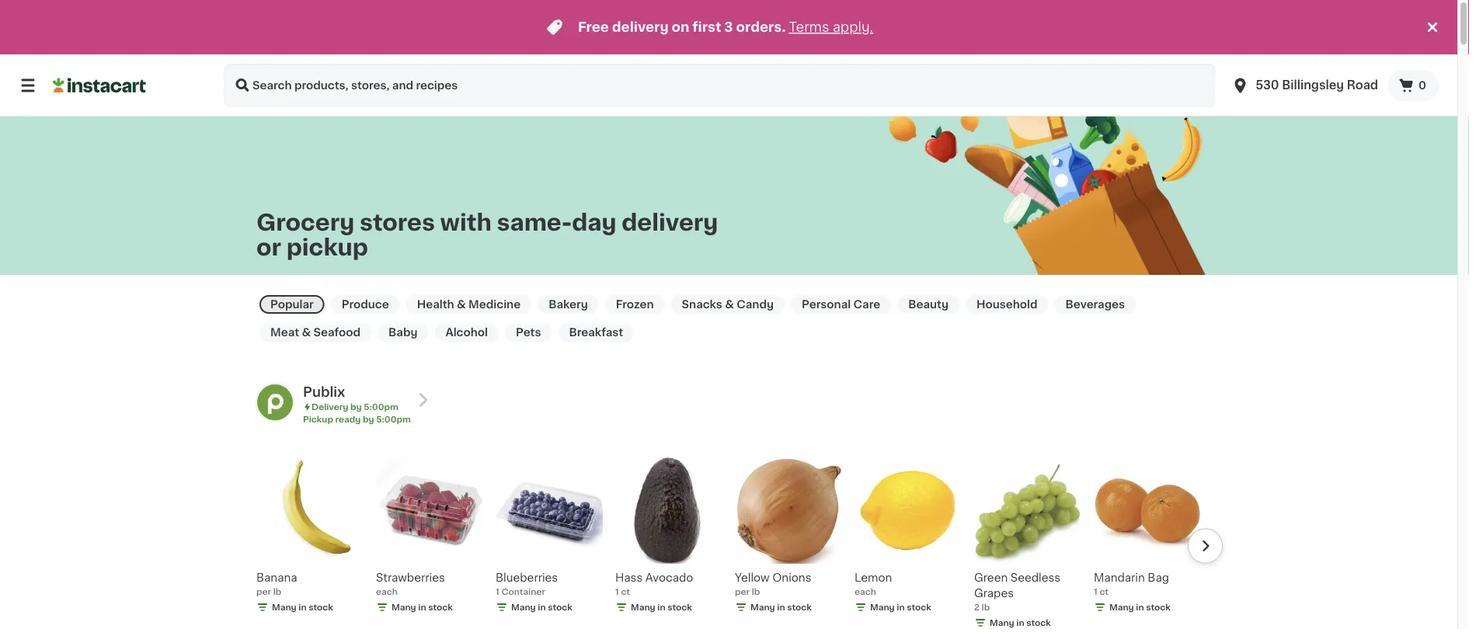 Task type: describe. For each thing, give the bounding box(es) containing it.
frozen
[[616, 299, 654, 310]]

1 vertical spatial 5:00pm
[[376, 415, 411, 424]]

many in stock for mandarin
[[1110, 603, 1171, 612]]

stock for lemon
[[907, 603, 932, 612]]

orders.
[[736, 21, 786, 34]]

free
[[578, 21, 609, 34]]

many in stock for hass
[[631, 603, 692, 612]]

bag
[[1148, 573, 1169, 584]]

1 inside the 'blueberries 1 container'
[[496, 588, 499, 596]]

apply.
[[833, 21, 874, 34]]

stock for mandarin bag
[[1146, 603, 1171, 612]]

3
[[725, 21, 733, 34]]

pickup
[[303, 415, 333, 424]]

produce link
[[331, 295, 400, 314]]

per inside yellow onions per lb
[[735, 588, 750, 596]]

delivery inside grocery stores with same-day delivery or pickup
[[622, 211, 718, 234]]

meat
[[270, 327, 299, 338]]

or
[[256, 236, 281, 258]]

blueberries
[[496, 573, 558, 584]]

lemon each
[[855, 573, 892, 596]]

baby
[[389, 327, 418, 338]]

item carousel region
[[235, 451, 1223, 629]]

health & medicine link
[[406, 295, 532, 314]]

blueberries 1 container
[[496, 573, 558, 596]]

terms apply. link
[[789, 21, 874, 34]]

lb inside yellow onions per lb
[[752, 588, 760, 596]]

same-
[[497, 211, 572, 234]]

grapes
[[975, 588, 1014, 599]]

& for snacks
[[725, 299, 734, 310]]

green
[[975, 573, 1008, 584]]

stock for yellow onions
[[787, 603, 812, 612]]

ct for mandarin
[[1100, 588, 1109, 596]]

many for green
[[990, 619, 1015, 628]]

snacks
[[682, 299, 723, 310]]

personal
[[802, 299, 851, 310]]

lemon
[[855, 573, 892, 584]]

publix image
[[256, 384, 294, 421]]

popular
[[270, 299, 314, 310]]

pickup ready by 5:00pm
[[303, 415, 411, 424]]

0 horizontal spatial by
[[350, 403, 362, 411]]

meat & seafood
[[270, 327, 361, 338]]

1 for mandarin bag
[[1094, 588, 1098, 596]]

road
[[1347, 80, 1379, 91]]

0 button
[[1388, 70, 1439, 101]]

per inside 'banana per lb'
[[256, 588, 271, 596]]

many for mandarin
[[1110, 603, 1134, 612]]

snacks & candy link
[[671, 295, 785, 314]]

hass
[[615, 573, 643, 584]]

ct for hass
[[621, 588, 630, 596]]

stock for banana
[[309, 603, 333, 612]]

many for strawberries
[[392, 603, 416, 612]]

ready
[[335, 415, 361, 424]]

candy
[[737, 299, 774, 310]]

hass avocado 1 ct
[[615, 573, 693, 596]]

0 vertical spatial 5:00pm
[[364, 403, 398, 411]]

lb inside 'banana per lb'
[[273, 588, 282, 596]]

& for health
[[457, 299, 466, 310]]

many in stock for green
[[990, 619, 1051, 628]]

frozen link
[[605, 295, 665, 314]]

seedless
[[1011, 573, 1061, 584]]

bakery
[[549, 299, 588, 310]]

many in stock for banana
[[272, 603, 333, 612]]

many in stock for yellow
[[751, 603, 812, 612]]

delivery inside limited time offer region
[[612, 21, 669, 34]]

meat & seafood link
[[260, 323, 371, 342]]

beverages
[[1066, 299, 1125, 310]]

many in stock for lemon
[[870, 603, 932, 612]]

in for green
[[1017, 619, 1025, 628]]

each for strawberries
[[376, 588, 398, 596]]

banana per lb
[[256, 573, 297, 596]]

many for blueberries
[[511, 603, 536, 612]]

care
[[854, 299, 881, 310]]

in for mandarin
[[1136, 603, 1144, 612]]

delivery
[[312, 403, 348, 411]]

1 530 billingsley road button from the left
[[1222, 64, 1388, 107]]

health
[[417, 299, 454, 310]]

in for blueberries
[[538, 603, 546, 612]]

1 vertical spatial by
[[363, 415, 374, 424]]

1 for hass avocado
[[615, 588, 619, 596]]

seafood
[[314, 327, 361, 338]]

many in stock for blueberries
[[511, 603, 573, 612]]

billingsley
[[1282, 80, 1344, 91]]



Task type: locate. For each thing, give the bounding box(es) containing it.
1 horizontal spatial ct
[[1100, 588, 1109, 596]]

banana
[[256, 573, 297, 584]]

1 horizontal spatial by
[[363, 415, 374, 424]]

& right meat
[[302, 327, 311, 338]]

0 horizontal spatial ct
[[621, 588, 630, 596]]

avocado
[[646, 573, 693, 584]]

many in stock down mandarin bag 1 ct
[[1110, 603, 1171, 612]]

1 vertical spatial delivery
[[622, 211, 718, 234]]

2 ct from the left
[[1100, 588, 1109, 596]]

each
[[376, 588, 398, 596], [855, 588, 877, 596]]

1 horizontal spatial lb
[[752, 588, 760, 596]]

many down grapes
[[990, 619, 1015, 628]]

beverages link
[[1055, 295, 1136, 314]]

1 horizontal spatial &
[[457, 299, 466, 310]]

grocery stores with same-day delivery or pickup
[[256, 211, 718, 258]]

with
[[440, 211, 492, 234]]

by
[[350, 403, 362, 411], [363, 415, 374, 424]]

stock for blueberries
[[548, 603, 573, 612]]

instacart logo image
[[53, 76, 146, 95]]

0 horizontal spatial 1
[[496, 588, 499, 596]]

each inside strawberries each
[[376, 588, 398, 596]]

pets link
[[505, 323, 552, 342]]

many down strawberries each
[[392, 603, 416, 612]]

mandarin
[[1094, 573, 1145, 584]]

0 horizontal spatial each
[[376, 588, 398, 596]]

in for strawberries
[[418, 603, 426, 612]]

many in stock for strawberries
[[392, 603, 453, 612]]

by down delivery by 5:00pm
[[363, 415, 374, 424]]

per down yellow
[[735, 588, 750, 596]]

many in stock down green seedless grapes 2 lb
[[990, 619, 1051, 628]]

1
[[496, 588, 499, 596], [615, 588, 619, 596], [1094, 588, 1098, 596]]

2 horizontal spatial lb
[[982, 603, 990, 612]]

each inside lemon each
[[855, 588, 877, 596]]

530
[[1256, 80, 1280, 91]]

stock for strawberries
[[428, 603, 453, 612]]

0 vertical spatial by
[[350, 403, 362, 411]]

many down lemon each
[[870, 603, 895, 612]]

many in stock down yellow onions per lb
[[751, 603, 812, 612]]

baby link
[[378, 323, 429, 342]]

on
[[672, 21, 690, 34]]

1 horizontal spatial 1
[[615, 588, 619, 596]]

many for banana
[[272, 603, 297, 612]]

first
[[693, 21, 721, 34]]

delivery
[[612, 21, 669, 34], [622, 211, 718, 234]]

0
[[1419, 80, 1427, 91]]

each for lemon
[[855, 588, 877, 596]]

beauty
[[909, 299, 949, 310]]

mandarin bag 1 ct
[[1094, 573, 1169, 596]]

strawberries each
[[376, 573, 445, 596]]

personal care link
[[791, 295, 891, 314]]

ct down mandarin
[[1100, 588, 1109, 596]]

lb down yellow
[[752, 588, 760, 596]]

& left candy
[[725, 299, 734, 310]]

2 each from the left
[[855, 588, 877, 596]]

alcohol
[[446, 327, 488, 338]]

green seedless grapes 2 lb
[[975, 573, 1061, 612]]

in for banana
[[299, 603, 307, 612]]

pets
[[516, 327, 541, 338]]

per
[[256, 588, 271, 596], [735, 588, 750, 596]]

stock
[[309, 603, 333, 612], [428, 603, 453, 612], [548, 603, 573, 612], [668, 603, 692, 612], [787, 603, 812, 612], [907, 603, 932, 612], [1146, 603, 1171, 612], [1027, 619, 1051, 628]]

stores
[[360, 211, 435, 234]]

popular link
[[260, 295, 325, 314]]

ct
[[621, 588, 630, 596], [1100, 588, 1109, 596]]

snacks & candy
[[682, 299, 774, 310]]

2 horizontal spatial &
[[725, 299, 734, 310]]

many down the 'hass avocado 1 ct'
[[631, 603, 656, 612]]

personal care
[[802, 299, 881, 310]]

pickup
[[287, 236, 368, 258]]

1 down hass
[[615, 588, 619, 596]]

in for hass
[[658, 603, 666, 612]]

yellow onions per lb
[[735, 573, 812, 596]]

1 down mandarin
[[1094, 588, 1098, 596]]

many down mandarin bag 1 ct
[[1110, 603, 1134, 612]]

many down container at the bottom of the page
[[511, 603, 536, 612]]

ct inside the 'hass avocado 1 ct'
[[621, 588, 630, 596]]

day
[[572, 211, 617, 234]]

1 each from the left
[[376, 588, 398, 596]]

many in stock down container at the bottom of the page
[[511, 603, 573, 612]]

many in stock down strawberries each
[[392, 603, 453, 612]]

0 horizontal spatial per
[[256, 588, 271, 596]]

free delivery on first 3 orders. terms apply.
[[578, 21, 874, 34]]

& for meat
[[302, 327, 311, 338]]

5:00pm up pickup ready by 5:00pm
[[364, 403, 398, 411]]

delivery by 5:00pm
[[312, 403, 398, 411]]

&
[[457, 299, 466, 310], [725, 299, 734, 310], [302, 327, 311, 338]]

1 1 from the left
[[496, 588, 499, 596]]

1 horizontal spatial each
[[855, 588, 877, 596]]

grocery
[[256, 211, 355, 234]]

& right health
[[457, 299, 466, 310]]

bakery link
[[538, 295, 599, 314]]

delivery left on
[[612, 21, 669, 34]]

2 per from the left
[[735, 588, 750, 596]]

many in stock down the 'hass avocado 1 ct'
[[631, 603, 692, 612]]

many in stock
[[272, 603, 333, 612], [392, 603, 453, 612], [511, 603, 573, 612], [631, 603, 692, 612], [751, 603, 812, 612], [870, 603, 932, 612], [1110, 603, 1171, 612], [990, 619, 1051, 628]]

530 billingsley road
[[1256, 80, 1379, 91]]

each down strawberries
[[376, 588, 398, 596]]

health & medicine
[[417, 299, 521, 310]]

many in stock down lemon each
[[870, 603, 932, 612]]

medicine
[[469, 299, 521, 310]]

1 inside mandarin bag 1 ct
[[1094, 588, 1098, 596]]

2
[[975, 603, 980, 612]]

1 inside the 'hass avocado 1 ct'
[[615, 588, 619, 596]]

ct down hass
[[621, 588, 630, 596]]

stock for green seedless grapes
[[1027, 619, 1051, 628]]

0 horizontal spatial lb
[[273, 588, 282, 596]]

2 1 from the left
[[615, 588, 619, 596]]

strawberries
[[376, 573, 445, 584]]

0 horizontal spatial &
[[302, 327, 311, 338]]

many for yellow
[[751, 603, 775, 612]]

by up pickup ready by 5:00pm
[[350, 403, 362, 411]]

530 billingsley road button
[[1222, 64, 1388, 107], [1231, 64, 1379, 107]]

in for yellow
[[777, 603, 785, 612]]

1 per from the left
[[256, 588, 271, 596]]

many for hass
[[631, 603, 656, 612]]

many
[[272, 603, 297, 612], [392, 603, 416, 612], [511, 603, 536, 612], [631, 603, 656, 612], [751, 603, 775, 612], [870, 603, 895, 612], [1110, 603, 1134, 612], [990, 619, 1015, 628]]

None search field
[[224, 64, 1216, 107]]

publix
[[303, 386, 345, 399]]

lb right 2
[[982, 603, 990, 612]]

grocery stores with same-day delivery or pickup main content
[[0, 106, 1458, 629]]

alcohol link
[[435, 323, 499, 342]]

stock for hass avocado
[[668, 603, 692, 612]]

1 left container at the bottom of the page
[[496, 588, 499, 596]]

many in stock down 'banana per lb'
[[272, 603, 333, 612]]

per down banana
[[256, 588, 271, 596]]

each down the lemon
[[855, 588, 877, 596]]

breakfast link
[[558, 323, 634, 342]]

household link
[[966, 295, 1049, 314]]

Search field
[[224, 64, 1216, 107]]

5:00pm
[[364, 403, 398, 411], [376, 415, 411, 424]]

in
[[299, 603, 307, 612], [418, 603, 426, 612], [538, 603, 546, 612], [658, 603, 666, 612], [777, 603, 785, 612], [897, 603, 905, 612], [1136, 603, 1144, 612], [1017, 619, 1025, 628]]

1 ct from the left
[[621, 588, 630, 596]]

limited time offer region
[[0, 0, 1424, 54]]

lb down banana
[[273, 588, 282, 596]]

many down yellow onions per lb
[[751, 603, 775, 612]]

onions
[[773, 573, 812, 584]]

5:00pm down delivery by 5:00pm
[[376, 415, 411, 424]]

2 horizontal spatial 1
[[1094, 588, 1098, 596]]

produce
[[342, 299, 389, 310]]

beauty link
[[898, 295, 960, 314]]

1 horizontal spatial per
[[735, 588, 750, 596]]

terms
[[789, 21, 830, 34]]

ct inside mandarin bag 1 ct
[[1100, 588, 1109, 596]]

in for lemon
[[897, 603, 905, 612]]

breakfast
[[569, 327, 623, 338]]

container
[[502, 588, 545, 596]]

many for lemon
[[870, 603, 895, 612]]

delivery right day
[[622, 211, 718, 234]]

lb inside green seedless grapes 2 lb
[[982, 603, 990, 612]]

many down 'banana per lb'
[[272, 603, 297, 612]]

3 1 from the left
[[1094, 588, 1098, 596]]

lb
[[273, 588, 282, 596], [752, 588, 760, 596], [982, 603, 990, 612]]

household
[[977, 299, 1038, 310]]

2 530 billingsley road button from the left
[[1231, 64, 1379, 107]]

yellow
[[735, 573, 770, 584]]

0 vertical spatial delivery
[[612, 21, 669, 34]]



Task type: vqa. For each thing, say whether or not it's contained in the screenshot.


